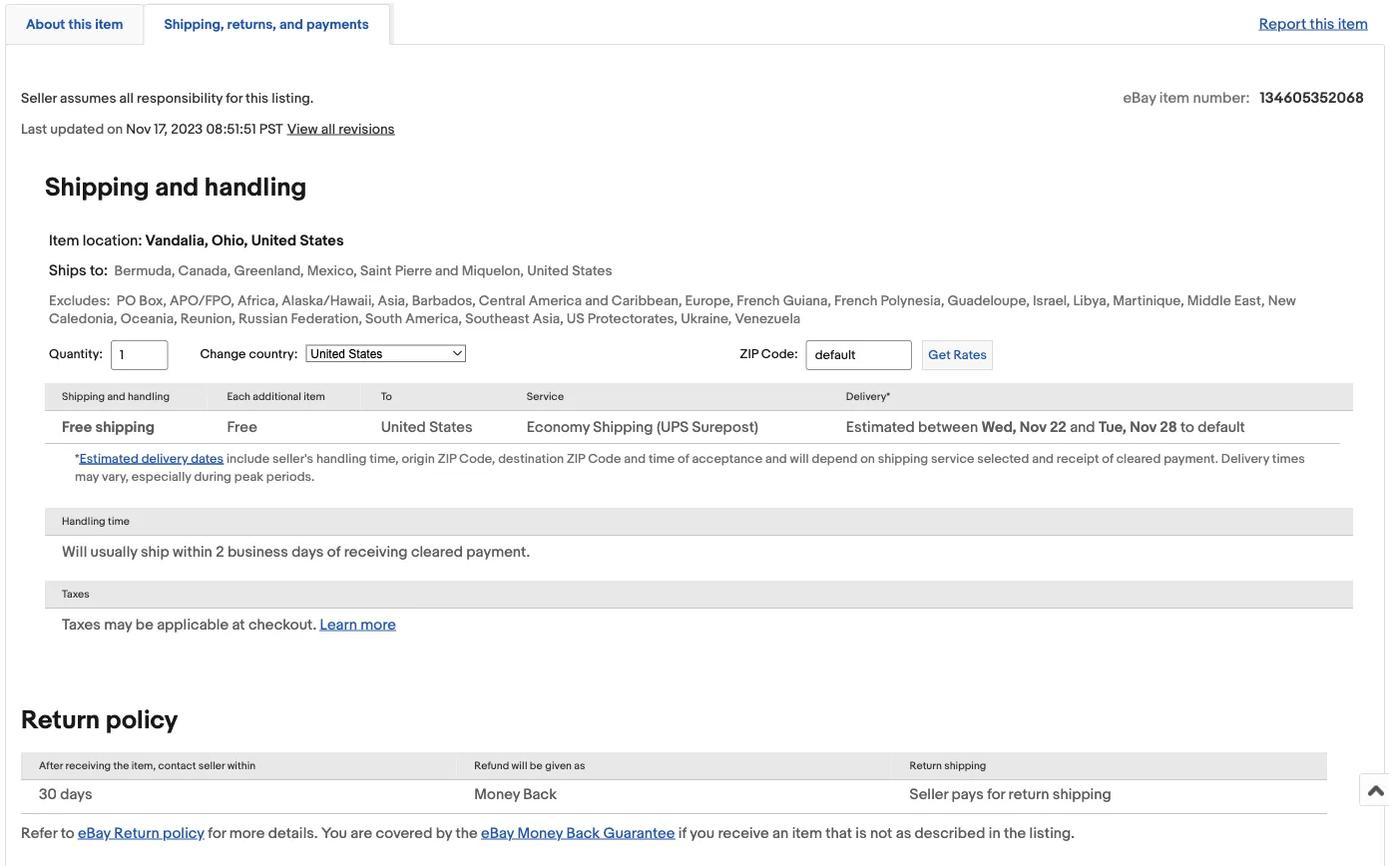Task type: vqa. For each thing, say whether or not it's contained in the screenshot.
ComplexCon inside the Live at ComplexCon with Maeve Reilly & Mandy Lee
no



Task type: locate. For each thing, give the bounding box(es) containing it.
0 vertical spatial all
[[119, 90, 134, 107]]

1 vertical spatial may
[[104, 616, 132, 634]]

1 horizontal spatial cleared
[[1117, 451, 1161, 467]]

2 taxes from the top
[[62, 616, 101, 634]]

1 horizontal spatial time
[[649, 451, 675, 467]]

ZIP Code: text field
[[806, 340, 912, 370]]

2 vertical spatial return
[[114, 824, 159, 842]]

free shipping
[[62, 418, 155, 436]]

on inside include seller's handling time, origin zip code, destination zip code and time of acceptance and will depend on shipping service selected and receipt of cleared payment. delivery times may vary, especially during peak periods.
[[860, 451, 875, 467]]

estimated up vary,
[[79, 451, 138, 467]]

0 horizontal spatial united
[[251, 231, 297, 249]]

1 horizontal spatial on
[[860, 451, 875, 467]]

0 horizontal spatial cleared
[[411, 543, 463, 561]]

0 horizontal spatial payment.
[[466, 543, 530, 561]]

days
[[292, 543, 324, 561], [60, 785, 92, 803]]

payment. down code,
[[466, 543, 530, 561]]

for down the 'seller'
[[208, 824, 226, 842]]

seller down return shipping
[[910, 785, 948, 803]]

all right the view
[[321, 121, 335, 138]]

include seller's handling time, origin zip code, destination zip code and time of acceptance and will depend on shipping service selected and receipt of cleared payment. delivery times may vary, especially during peak periods.
[[75, 451, 1305, 484]]

will right refund
[[512, 759, 527, 772]]

seller
[[198, 759, 225, 772]]

receiving up 30 days
[[65, 759, 111, 772]]

listing. up the view
[[272, 90, 314, 107]]

shipping right return
[[1053, 785, 1112, 803]]

shipping
[[45, 172, 149, 203], [62, 390, 105, 403], [593, 418, 653, 436]]

states up america
[[572, 262, 612, 279]]

be left given
[[530, 759, 543, 772]]

an
[[773, 824, 789, 842]]

saint
[[360, 262, 392, 279]]

nov left 22
[[1020, 418, 1047, 436]]

item for about this item
[[95, 16, 123, 33]]

1 taxes from the top
[[62, 588, 90, 601]]

zip right origin at the bottom of the page
[[438, 451, 456, 467]]

2 vertical spatial shipping
[[593, 418, 653, 436]]

as right not
[[896, 824, 911, 842]]

2 vertical spatial for
[[208, 824, 226, 842]]

0 horizontal spatial listing.
[[272, 90, 314, 107]]

economy
[[527, 418, 590, 436]]

as right given
[[574, 759, 585, 772]]

greenland,
[[234, 262, 304, 279]]

and right acceptance
[[766, 451, 787, 467]]

0 vertical spatial more
[[361, 616, 396, 634]]

of
[[678, 451, 689, 467], [1102, 451, 1114, 467], [327, 543, 341, 561]]

free for free
[[227, 418, 257, 436]]

2 horizontal spatial this
[[1310, 15, 1335, 33]]

between
[[918, 418, 978, 436]]

free down each
[[227, 418, 257, 436]]

the
[[113, 759, 129, 772], [456, 824, 478, 842], [1004, 824, 1026, 842]]

delivery
[[141, 451, 188, 467]]

seller's
[[272, 451, 313, 467]]

1 free from the left
[[62, 418, 92, 436]]

po
[[117, 292, 136, 309]]

ebay left number:
[[1123, 89, 1156, 107]]

cleared down tue,
[[1117, 451, 1161, 467]]

ebay down 30 days
[[78, 824, 111, 842]]

0 horizontal spatial return
[[21, 705, 100, 736]]

asia, down america
[[533, 310, 564, 327]]

return
[[21, 705, 100, 736], [910, 759, 942, 772], [114, 824, 159, 842]]

view all revisions link
[[283, 120, 395, 138]]

2 free from the left
[[227, 418, 257, 436]]

0 horizontal spatial as
[[574, 759, 585, 772]]

economy shipping (ups surepost )
[[527, 418, 758, 436]]

code:
[[761, 347, 798, 362]]

within left 2
[[173, 543, 212, 561]]

last updated on nov 17, 2023 08:51:51 pst view all revisions
[[21, 121, 395, 138]]

1 vertical spatial for
[[987, 785, 1005, 803]]

country:
[[249, 346, 298, 362]]

0 vertical spatial be
[[135, 616, 154, 634]]

days right the 30
[[60, 785, 92, 803]]

for
[[226, 90, 243, 107], [987, 785, 1005, 803], [208, 824, 226, 842]]

zip left code
[[567, 451, 585, 467]]

money down money back
[[517, 824, 563, 842]]

handling
[[62, 515, 105, 528]]

oceania,
[[120, 310, 177, 327]]

of right the receipt
[[1102, 451, 1114, 467]]

shipping and handling up free shipping
[[62, 390, 170, 403]]

handling down the quantity: text field
[[128, 390, 170, 403]]

time,
[[370, 451, 399, 467]]

given
[[545, 759, 572, 772]]

*
[[75, 451, 79, 467]]

2 horizontal spatial the
[[1004, 824, 1026, 842]]

policy up item,
[[106, 705, 178, 736]]

item
[[49, 231, 79, 249]]

nov left 28
[[1130, 418, 1157, 436]]

as
[[574, 759, 585, 772], [896, 824, 911, 842]]

will inside include seller's handling time, origin zip code, destination zip code and time of acceptance and will depend on shipping service selected and receipt of cleared payment. delivery times may vary, especially during peak periods.
[[790, 451, 809, 467]]

back left "guarantee"
[[566, 824, 600, 842]]

0 horizontal spatial states
[[300, 231, 344, 249]]

get rates button
[[922, 340, 993, 370]]

for up 08:51:51
[[226, 90, 243, 107]]

0 vertical spatial return
[[21, 705, 100, 736]]

1 horizontal spatial seller
[[910, 785, 948, 803]]

united down to
[[381, 418, 426, 436]]

surepost
[[692, 418, 754, 436]]

1 horizontal spatial payment.
[[1164, 451, 1219, 467]]

0 vertical spatial taxes
[[62, 588, 90, 601]]

0 horizontal spatial all
[[119, 90, 134, 107]]

shipping up code
[[593, 418, 653, 436]]

1 vertical spatial shipping
[[62, 390, 105, 403]]

tab list containing about this item
[[5, 0, 1385, 45]]

1 horizontal spatial receiving
[[344, 543, 408, 561]]

back down refund will be given as
[[523, 785, 557, 803]]

be left applicable at the bottom of the page
[[135, 616, 154, 634]]

0 vertical spatial listing.
[[272, 90, 314, 107]]

2 vertical spatial united
[[381, 418, 426, 436]]

may down *
[[75, 469, 99, 484]]

view
[[287, 121, 318, 138]]

of down (ups
[[678, 451, 689, 467]]

listing.
[[272, 90, 314, 107], [1030, 824, 1075, 842]]

1 horizontal spatial handling
[[204, 172, 307, 203]]

free for free shipping
[[62, 418, 92, 436]]

the right by at bottom
[[456, 824, 478, 842]]

1 horizontal spatial nov
[[1020, 418, 1047, 436]]

0 vertical spatial payment.
[[1164, 451, 1219, 467]]

1 horizontal spatial united
[[381, 418, 426, 436]]

days right business
[[292, 543, 324, 561]]

to right refer
[[61, 824, 74, 842]]

states inside 'ships to: bermuda, canada, greenland, mexico, saint pierre and miquelon, united states'
[[572, 262, 612, 279]]

more left details.
[[229, 824, 265, 842]]

number:
[[1193, 89, 1250, 107]]

1 vertical spatial states
[[572, 262, 612, 279]]

tab list
[[5, 0, 1385, 45]]

0 horizontal spatial seller
[[21, 90, 57, 107]]

0 horizontal spatial back
[[523, 785, 557, 803]]

guiana,
[[783, 292, 831, 309]]

policy
[[106, 705, 178, 736], [163, 824, 205, 842]]

ship
[[141, 543, 169, 561]]

seller for seller assumes all responsibility for this listing.
[[21, 90, 57, 107]]

return policy
[[21, 705, 178, 736]]

alaska/hawaii,
[[282, 292, 375, 309]]

cleared down origin at the bottom of the page
[[411, 543, 463, 561]]

1 vertical spatial all
[[321, 121, 335, 138]]

1 horizontal spatial states
[[429, 418, 473, 436]]

2 horizontal spatial return
[[910, 759, 942, 772]]

shipping up free shipping
[[62, 390, 105, 403]]

pst
[[259, 121, 283, 138]]

miquelon,
[[462, 262, 524, 279]]

estimated down delivery*
[[846, 418, 915, 436]]

and inside po box, apo/fpo, africa, alaska/hawaii, asia, barbados, central america and caribbean, europe, french guiana, french polynesia, guadeloupe, israel, libya, martinique, middle east, new caledonia, oceania, reunion, russian federation, south america, southeast asia, us protectorates, ukraine, venezuela
[[585, 292, 609, 309]]

guadeloupe,
[[948, 292, 1030, 309]]

item right report
[[1338, 15, 1368, 33]]

tue,
[[1099, 418, 1127, 436]]

may inside include seller's handling time, origin zip code, destination zip code and time of acceptance and will depend on shipping service selected and receipt of cleared payment. delivery times may vary, especially during peak periods.
[[75, 469, 99, 484]]

time up usually
[[108, 515, 130, 528]]

2 vertical spatial states
[[429, 418, 473, 436]]

and up barbados,
[[435, 262, 459, 279]]

item right additional
[[304, 390, 325, 403]]

nov left 17, on the top
[[126, 121, 151, 138]]

wed,
[[982, 418, 1017, 436]]

this right report
[[1310, 15, 1335, 33]]

cleared
[[1117, 451, 1161, 467], [411, 543, 463, 561]]

to
[[1181, 418, 1195, 436], [61, 824, 74, 842]]

excludes:
[[49, 292, 110, 309]]

item right about at the top left
[[95, 16, 123, 33]]

money
[[474, 785, 520, 803], [517, 824, 563, 842]]

and right 22
[[1070, 418, 1095, 436]]

0 horizontal spatial be
[[135, 616, 154, 634]]

1 vertical spatial be
[[530, 759, 543, 772]]

and up vandalia,
[[155, 172, 199, 203]]

2 horizontal spatial nov
[[1130, 418, 1157, 436]]

return up described
[[910, 759, 942, 772]]

asia,
[[378, 292, 409, 309], [533, 310, 564, 327]]

2 horizontal spatial zip
[[740, 347, 758, 362]]

for right the pays
[[987, 785, 1005, 803]]

handling up ohio,
[[204, 172, 307, 203]]

0 vertical spatial within
[[173, 543, 212, 561]]

the left item,
[[113, 759, 129, 772]]

asia, up south
[[378, 292, 409, 309]]

seller up last
[[21, 90, 57, 107]]

1 vertical spatial estimated
[[79, 451, 138, 467]]

0 vertical spatial cleared
[[1117, 451, 1161, 467]]

the right the in
[[1004, 824, 1026, 842]]

1 horizontal spatial the
[[456, 824, 478, 842]]

zip left "code:"
[[740, 347, 758, 362]]

receiving up learn more link at left
[[344, 543, 408, 561]]

russian
[[239, 310, 288, 327]]

shipping left service
[[878, 451, 928, 467]]

listing. down return
[[1030, 824, 1075, 842]]

of up the learn on the left of page
[[327, 543, 341, 561]]

handling inside include seller's handling time, origin zip code, destination zip code and time of acceptance and will depend on shipping service selected and receipt of cleared payment. delivery times may vary, especially during peak periods.
[[316, 451, 367, 467]]

item inside button
[[95, 16, 123, 33]]

quantity:
[[49, 347, 103, 362]]

and
[[279, 16, 303, 33], [155, 172, 199, 203], [435, 262, 459, 279], [585, 292, 609, 309], [107, 390, 125, 403], [1070, 418, 1095, 436], [624, 451, 646, 467], [766, 451, 787, 467], [1032, 451, 1054, 467]]

and right code
[[624, 451, 646, 467]]

more right the learn on the left of page
[[361, 616, 396, 634]]

return down item,
[[114, 824, 159, 842]]

shipping
[[95, 418, 155, 436], [878, 451, 928, 467], [944, 759, 986, 772], [1053, 785, 1112, 803]]

on right updated
[[107, 121, 123, 138]]

0 horizontal spatial to
[[61, 824, 74, 842]]

shipping up location:
[[45, 172, 149, 203]]

this inside button
[[68, 16, 92, 33]]

free up *
[[62, 418, 92, 436]]

covered
[[376, 824, 433, 842]]

1 horizontal spatial days
[[292, 543, 324, 561]]

united states
[[381, 418, 473, 436]]

1 vertical spatial listing.
[[1030, 824, 1075, 842]]

this right about at the top left
[[68, 16, 92, 33]]

2 horizontal spatial states
[[572, 262, 612, 279]]

ebay down money back
[[481, 824, 514, 842]]

payment.
[[1164, 451, 1219, 467], [466, 543, 530, 561]]

1 vertical spatial more
[[229, 824, 265, 842]]

this up the pst
[[246, 90, 269, 107]]

united up america
[[527, 262, 569, 279]]

policy down contact
[[163, 824, 205, 842]]

0 horizontal spatial will
[[512, 759, 527, 772]]

2
[[216, 543, 224, 561]]

1 vertical spatial handling
[[128, 390, 170, 403]]

seller
[[21, 90, 57, 107], [910, 785, 948, 803]]

0 vertical spatial united
[[251, 231, 297, 249]]

not
[[870, 824, 893, 842]]

0 horizontal spatial handling
[[128, 390, 170, 403]]

and inside button
[[279, 16, 303, 33]]

0 horizontal spatial this
[[68, 16, 92, 33]]

and up protectorates,
[[585, 292, 609, 309]]

french right guiana, on the top of page
[[834, 292, 878, 309]]

returns,
[[227, 16, 276, 33]]

handling left time,
[[316, 451, 367, 467]]

will left depend
[[790, 451, 809, 467]]

time down (ups
[[649, 451, 675, 467]]

shipping and handling up vandalia,
[[45, 172, 307, 203]]

0 horizontal spatial receiving
[[65, 759, 111, 772]]

each additional item
[[227, 390, 325, 403]]

learn
[[320, 616, 357, 634]]

french up 'venezuela'
[[737, 292, 780, 309]]

2 horizontal spatial united
[[527, 262, 569, 279]]

0 horizontal spatial asia,
[[378, 292, 409, 309]]

states up 'ships to: bermuda, canada, greenland, mexico, saint pierre and miquelon, united states'
[[300, 231, 344, 249]]

may
[[75, 469, 99, 484], [104, 616, 132, 634]]

22
[[1050, 418, 1067, 436]]

may down usually
[[104, 616, 132, 634]]

1 horizontal spatial to
[[1181, 418, 1195, 436]]

taxes for taxes may be applicable at checkout. learn more
[[62, 616, 101, 634]]

united up greenland,
[[251, 231, 297, 249]]

1 vertical spatial united
[[527, 262, 569, 279]]

1 horizontal spatial zip
[[567, 451, 585, 467]]

to:
[[90, 261, 108, 279]]

pays
[[952, 785, 984, 803]]

america,
[[405, 310, 462, 327]]

peak
[[234, 469, 263, 484]]

2 vertical spatial handling
[[316, 451, 367, 467]]

0 vertical spatial days
[[292, 543, 324, 561]]

0 horizontal spatial french
[[737, 292, 780, 309]]

1 horizontal spatial listing.
[[1030, 824, 1075, 842]]

pierre
[[395, 262, 432, 279]]

1 horizontal spatial free
[[227, 418, 257, 436]]

new
[[1268, 292, 1296, 309]]

0 vertical spatial will
[[790, 451, 809, 467]]

item left number:
[[1160, 89, 1190, 107]]

to right 28
[[1181, 418, 1195, 436]]

1 vertical spatial policy
[[163, 824, 205, 842]]

item for each additional item
[[304, 390, 325, 403]]

depend
[[812, 451, 858, 467]]

states up code,
[[429, 418, 473, 436]]

134605352068
[[1260, 89, 1364, 107]]

1 vertical spatial taxes
[[62, 616, 101, 634]]

return up after
[[21, 705, 100, 736]]

estimated
[[846, 418, 915, 436], [79, 451, 138, 467]]

1 vertical spatial within
[[227, 759, 256, 772]]

within right the 'seller'
[[227, 759, 256, 772]]

location:
[[83, 231, 142, 249]]

is
[[856, 824, 867, 842]]

1 vertical spatial back
[[566, 824, 600, 842]]

0 horizontal spatial zip
[[438, 451, 456, 467]]

0 vertical spatial time
[[649, 451, 675, 467]]

and right returns,
[[279, 16, 303, 33]]

on right depend
[[860, 451, 875, 467]]

checkout.
[[248, 616, 317, 634]]

0 horizontal spatial time
[[108, 515, 130, 528]]

item
[[1338, 15, 1368, 33], [95, 16, 123, 33], [1160, 89, 1190, 107], [304, 390, 325, 403], [792, 824, 822, 842]]

1 vertical spatial on
[[860, 451, 875, 467]]

payment. down 28
[[1164, 451, 1219, 467]]

last
[[21, 121, 47, 138]]



Task type: describe. For each thing, give the bounding box(es) containing it.
seller for seller pays for return shipping
[[910, 785, 948, 803]]

0 vertical spatial to
[[1181, 418, 1195, 436]]

are
[[351, 824, 372, 842]]

applicable
[[157, 616, 229, 634]]

acceptance
[[692, 451, 763, 467]]

shipping inside include seller's handling time, origin zip code, destination zip code and time of acceptance and will depend on shipping service selected and receipt of cleared payment. delivery times may vary, especially during peak periods.
[[878, 451, 928, 467]]

taxes for taxes
[[62, 588, 90, 601]]

usually
[[90, 543, 137, 561]]

item right an
[[792, 824, 822, 842]]

southeast
[[465, 310, 530, 327]]

described
[[915, 824, 986, 842]]

handling time
[[62, 515, 130, 528]]

taxes may be applicable at checkout. learn more
[[62, 616, 396, 634]]

be for will
[[530, 759, 543, 772]]

0 horizontal spatial of
[[327, 543, 341, 561]]

0 vertical spatial for
[[226, 90, 243, 107]]

report this item
[[1259, 15, 1368, 33]]

1 vertical spatial time
[[108, 515, 130, 528]]

business
[[227, 543, 288, 561]]

origin
[[402, 451, 435, 467]]

Quantity: text field
[[111, 340, 168, 370]]

report
[[1259, 15, 1307, 33]]

bermuda,
[[114, 262, 175, 279]]

united inside 'ships to: bermuda, canada, greenland, mexico, saint pierre and miquelon, united states'
[[527, 262, 569, 279]]

box,
[[139, 292, 167, 309]]

seller assumes all responsibility for this listing.
[[21, 90, 314, 107]]

0 vertical spatial money
[[474, 785, 520, 803]]

1 horizontal spatial of
[[678, 451, 689, 467]]

additional
[[253, 390, 301, 403]]

times
[[1272, 451, 1305, 467]]

payment. inside include seller's handling time, origin zip code, destination zip code and time of acceptance and will depend on shipping service selected and receipt of cleared payment. delivery times may vary, especially during peak periods.
[[1164, 451, 1219, 467]]

ukraine,
[[681, 310, 732, 327]]

shipping, returns, and payments button
[[164, 15, 369, 34]]

1 vertical spatial shipping and handling
[[62, 390, 170, 403]]

refund
[[474, 759, 509, 772]]

estimated between wed, nov 22 and tue, nov 28 to default
[[846, 418, 1245, 436]]

central
[[479, 292, 526, 309]]

)
[[754, 418, 758, 436]]

refer
[[21, 824, 57, 842]]

change
[[200, 346, 246, 362]]

caribbean,
[[612, 292, 682, 309]]

include
[[227, 451, 270, 467]]

0 horizontal spatial days
[[60, 785, 92, 803]]

1 vertical spatial cleared
[[411, 543, 463, 561]]

cleared inside include seller's handling time, origin zip code, destination zip code and time of acceptance and will depend on shipping service selected and receipt of cleared payment. delivery times may vary, especially during peak periods.
[[1117, 451, 1161, 467]]

1 vertical spatial payment.
[[466, 543, 530, 561]]

rates
[[954, 347, 987, 363]]

martinique,
[[1113, 292, 1184, 309]]

1 horizontal spatial within
[[227, 759, 256, 772]]

0 vertical spatial states
[[300, 231, 344, 249]]

and down estimated between wed, nov 22 and tue, nov 28 to default
[[1032, 451, 1054, 467]]

ebay return policy link
[[78, 824, 205, 842]]

shipping up the pays
[[944, 759, 986, 772]]

refer to ebay return policy for more details. you are covered by the ebay money back guarantee if you receive an item that is not as described in the listing.
[[21, 824, 1075, 842]]

south
[[365, 310, 402, 327]]

vary,
[[102, 469, 129, 484]]

item for report this item
[[1338, 15, 1368, 33]]

israel,
[[1033, 292, 1070, 309]]

08:51:51
[[206, 121, 256, 138]]

receive
[[718, 824, 769, 842]]

30
[[39, 785, 57, 803]]

1 french from the left
[[737, 292, 780, 309]]

periods.
[[266, 469, 315, 484]]

after receiving the item, contact seller within
[[39, 759, 256, 772]]

this for report
[[1310, 15, 1335, 33]]

0 horizontal spatial the
[[113, 759, 129, 772]]

service
[[931, 451, 975, 467]]

2 horizontal spatial of
[[1102, 451, 1114, 467]]

east,
[[1234, 292, 1265, 309]]

ohio,
[[212, 231, 248, 249]]

contact
[[158, 759, 196, 772]]

1 vertical spatial money
[[517, 824, 563, 842]]

1 horizontal spatial as
[[896, 824, 911, 842]]

return for return policy
[[21, 705, 100, 736]]

will
[[62, 543, 87, 561]]

0 horizontal spatial more
[[229, 824, 265, 842]]

estimated delivery dates link
[[79, 449, 224, 467]]

seller pays for return shipping
[[910, 785, 1112, 803]]

default
[[1198, 418, 1245, 436]]

0 vertical spatial shipping and handling
[[45, 172, 307, 203]]

change country:
[[200, 346, 298, 362]]

2 horizontal spatial ebay
[[1123, 89, 1156, 107]]

0 vertical spatial asia,
[[378, 292, 409, 309]]

and up free shipping
[[107, 390, 125, 403]]

be for may
[[135, 616, 154, 634]]

1 horizontal spatial back
[[566, 824, 600, 842]]

ships
[[49, 261, 86, 279]]

nov for 17,
[[126, 121, 151, 138]]

and inside 'ships to: bermuda, canada, greenland, mexico, saint pierre and miquelon, united states'
[[435, 262, 459, 279]]

africa,
[[238, 292, 279, 309]]

this for about
[[68, 16, 92, 33]]

0 vertical spatial on
[[107, 121, 123, 138]]

0 vertical spatial shipping
[[45, 172, 149, 203]]

in
[[989, 824, 1001, 842]]

0 horizontal spatial estimated
[[79, 451, 138, 467]]

code,
[[459, 451, 495, 467]]

guarantee
[[603, 824, 675, 842]]

1 horizontal spatial this
[[246, 90, 269, 107]]

0 vertical spatial back
[[523, 785, 557, 803]]

updated
[[50, 121, 104, 138]]

time inside include seller's handling time, origin zip code, destination zip code and time of acceptance and will depend on shipping service selected and receipt of cleared payment. delivery times may vary, especially during peak periods.
[[649, 451, 675, 467]]

europe,
[[685, 292, 734, 309]]

nov for 22
[[1020, 418, 1047, 436]]

0 horizontal spatial ebay
[[78, 824, 111, 842]]

0 horizontal spatial within
[[173, 543, 212, 561]]

us
[[567, 310, 585, 327]]

return shipping
[[910, 759, 986, 772]]

2 french from the left
[[834, 292, 878, 309]]

code
[[588, 451, 621, 467]]

assumes
[[60, 90, 116, 107]]

middle
[[1188, 292, 1231, 309]]

28
[[1160, 418, 1177, 436]]

zip code:
[[740, 347, 798, 362]]

0 vertical spatial estimated
[[846, 418, 915, 436]]

at
[[232, 616, 245, 634]]

during
[[194, 469, 232, 484]]

0 vertical spatial policy
[[106, 705, 178, 736]]

1 vertical spatial will
[[512, 759, 527, 772]]

0 vertical spatial receiving
[[344, 543, 408, 561]]

each
[[227, 390, 250, 403]]

1 horizontal spatial ebay
[[481, 824, 514, 842]]

shipping,
[[164, 16, 224, 33]]

item,
[[132, 759, 156, 772]]

1 horizontal spatial return
[[114, 824, 159, 842]]

polynesia,
[[881, 292, 945, 309]]

responsibility
[[137, 90, 223, 107]]

destination
[[498, 451, 564, 467]]

learn more link
[[320, 616, 396, 634]]

especially
[[132, 469, 191, 484]]

1 vertical spatial asia,
[[533, 310, 564, 327]]

revisions
[[339, 121, 395, 138]]

1 vertical spatial to
[[61, 824, 74, 842]]

money back
[[474, 785, 557, 803]]

return for return shipping
[[910, 759, 942, 772]]

shipping up * estimated delivery dates
[[95, 418, 155, 436]]

caledonia,
[[49, 310, 117, 327]]

* estimated delivery dates
[[75, 451, 224, 467]]

payments
[[306, 16, 369, 33]]

shipping, returns, and payments
[[164, 16, 369, 33]]

get rates
[[928, 347, 987, 363]]



